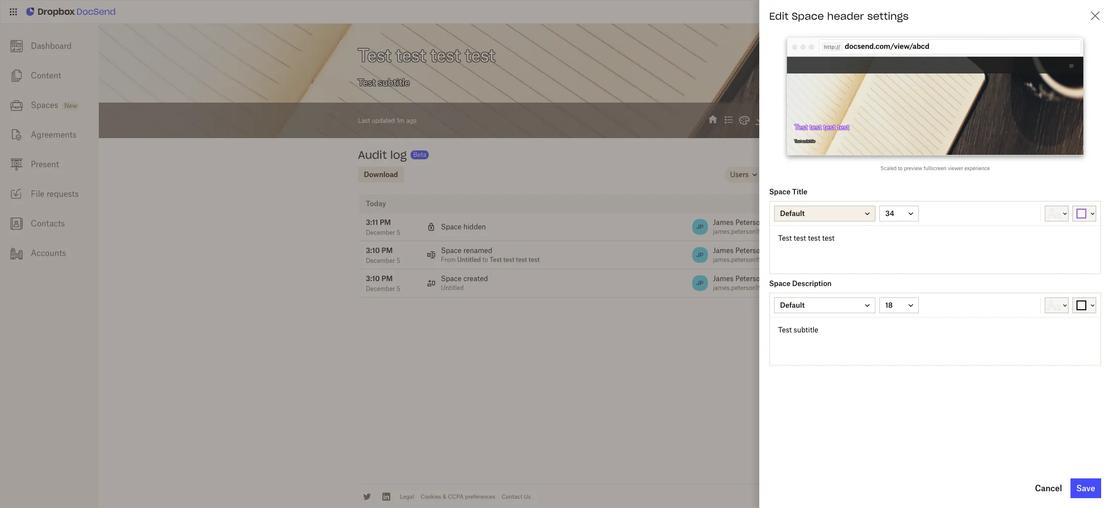 Task type: locate. For each thing, give the bounding box(es) containing it.
default button
[[774, 298, 876, 314]]

peterson
[[736, 218, 764, 227], [736, 247, 764, 255], [736, 275, 764, 283]]

0 vertical spatial james.peterson1902@gmail.com
[[713, 228, 805, 236]]

0 vertical spatial james peterson james.peterson1902@gmail.com
[[713, 218, 805, 236]]

contact
[[502, 494, 523, 501]]

1 james.peterson1902@gmail.com from the top
[[713, 228, 805, 236]]

legal link
[[400, 494, 414, 501]]

3:10 pm december 5
[[366, 247, 400, 265], [366, 275, 400, 293]]

agreements link
[[0, 120, 99, 150]]

december
[[366, 229, 395, 237], [366, 257, 395, 265], [366, 286, 395, 293]]

3 december from the top
[[366, 286, 395, 293]]

james peterson james.peterson1902@gmail.com for renamed
[[713, 247, 805, 264]]

0 vertical spatial 3:10
[[366, 247, 380, 255]]

last
[[358, 117, 370, 124]]

space left description
[[769, 280, 791, 288]]

3 peterson from the top
[[736, 275, 764, 283]]

space up from at left
[[441, 247, 462, 255]]

to right scaled
[[898, 166, 903, 171]]

james.peterson1902@gmail.com
[[713, 228, 805, 236], [713, 256, 805, 264], [713, 285, 805, 292]]

experience
[[965, 166, 990, 171]]

space inside space title element
[[769, 188, 791, 196]]

sidebar present image
[[10, 159, 22, 171]]

2 default from the top
[[780, 301, 805, 310]]

today
[[366, 200, 386, 208]]

subtitle
[[803, 139, 815, 144]]

space
[[792, 10, 824, 22], [769, 188, 791, 196], [441, 223, 462, 231], [441, 247, 462, 255], [441, 275, 462, 283], [769, 280, 791, 288]]

space down from at left
[[441, 275, 462, 283]]

december for space created
[[366, 286, 395, 293]]

pm
[[380, 218, 391, 227], [382, 247, 393, 255], [382, 275, 393, 283]]

1 5 from the top
[[397, 229, 400, 237]]

edit space header settings
[[769, 10, 909, 22]]

1 vertical spatial 3:10 pm december 5
[[366, 275, 400, 293]]

3 james from the top
[[713, 275, 734, 283]]

0 vertical spatial 3:10 pm december 5
[[366, 247, 400, 265]]

space description element
[[762, 280, 1109, 367]]

2 james from the top
[[713, 247, 734, 255]]

5 for space renamed
[[397, 257, 400, 265]]

test
[[795, 123, 808, 131], [795, 139, 802, 144], [490, 256, 502, 264]]

test for test subtitle
[[795, 139, 802, 144]]

0 vertical spatial untitled
[[457, 256, 481, 264]]

1 vertical spatial james peterson james.peterson1902@gmail.com
[[713, 247, 805, 264]]

1 vertical spatial to
[[483, 256, 488, 264]]

default inside popup button
[[780, 301, 805, 310]]

1 vertical spatial peterson
[[736, 247, 764, 255]]

1 vertical spatial james.peterson1902@gmail.com
[[713, 256, 805, 264]]

space inside space description element
[[769, 280, 791, 288]]

james
[[713, 218, 734, 227], [713, 247, 734, 255], [713, 275, 734, 283]]

0 vertical spatial james
[[713, 218, 734, 227]]

hidden
[[463, 223, 486, 231]]

pm inside the 3:11 pm december 5
[[380, 218, 391, 227]]

scaled
[[881, 166, 897, 171]]

2 vertical spatial james.peterson1902@gmail.com
[[713, 285, 805, 292]]

untitled down renamed
[[457, 256, 481, 264]]

0 vertical spatial 5
[[397, 229, 400, 237]]

space for space title
[[769, 188, 791, 196]]

share button
[[817, 111, 852, 130]]

sidebar spaces image
[[10, 99, 22, 112]]

default for description
[[780, 301, 805, 310]]

sidebar ndas image
[[10, 129, 22, 141]]

2 vertical spatial december
[[366, 286, 395, 293]]

agreements
[[31, 130, 77, 140]]

2 james peterson james.peterson1902@gmail.com from the top
[[713, 247, 805, 264]]

1 vertical spatial test
[[795, 139, 802, 144]]

1 vertical spatial james
[[713, 247, 734, 255]]

2 5 from the top
[[397, 257, 400, 265]]

2 3:10 pm december 5 from the top
[[366, 275, 400, 293]]

test subtitle
[[795, 139, 815, 144]]

5
[[397, 229, 400, 237], [397, 257, 400, 265], [397, 286, 400, 293]]

2 peterson from the top
[[736, 247, 764, 255]]

1 vertical spatial 5
[[397, 257, 400, 265]]

us
[[524, 494, 531, 501]]

to inside space renamed from untitled to test test test test
[[483, 256, 488, 264]]

3 5 from the top
[[397, 286, 400, 293]]

3:10 pm december 5 for space created
[[366, 275, 400, 293]]

1 vertical spatial december
[[366, 257, 395, 265]]

Text text field
[[770, 318, 1100, 366]]

viewer
[[948, 166, 963, 171]]

2 vertical spatial test
[[490, 256, 502, 264]]

3 james.peterson1902@gmail.com from the top
[[713, 285, 805, 292]]

space inside space renamed from untitled to test test test test
[[441, 247, 462, 255]]

2 vertical spatial pm
[[382, 275, 393, 283]]

1 vertical spatial 3:10
[[366, 275, 380, 283]]

edit space header settings dialog
[[759, 0, 1111, 509]]

test inside space renamed from untitled to test test test test
[[490, 256, 502, 264]]

1 horizontal spatial to
[[898, 166, 903, 171]]

created
[[463, 275, 488, 283]]

2 vertical spatial 5
[[397, 286, 400, 293]]

renamed
[[463, 247, 492, 255]]

header
[[827, 10, 864, 22]]

2 vertical spatial james peterson james.peterson1902@gmail.com
[[713, 275, 805, 292]]

sidebar dashboard image
[[10, 40, 22, 52]]

to
[[898, 166, 903, 171], [483, 256, 488, 264]]

default down 'space title'
[[780, 210, 805, 218]]

default
[[780, 210, 805, 218], [780, 301, 805, 310]]

1 vertical spatial pm
[[382, 247, 393, 255]]

test up test subtitle
[[795, 123, 808, 131]]

2 december from the top
[[366, 257, 395, 265]]

test left 'subtitle'
[[795, 139, 802, 144]]

dashboard link
[[0, 31, 99, 61]]

3 james peterson james.peterson1902@gmail.com from the top
[[713, 275, 805, 292]]

james peterson james.peterson1902@gmail.com
[[713, 218, 805, 236], [713, 247, 805, 264], [713, 275, 805, 292]]

to down renamed
[[483, 256, 488, 264]]

receive image
[[10, 188, 22, 201]]

0 horizontal spatial to
[[483, 256, 488, 264]]

3:10 for space renamed
[[366, 247, 380, 255]]

content link
[[0, 61, 99, 90]]

audit
[[358, 148, 387, 162]]

default button
[[774, 206, 876, 222]]

cancel
[[1035, 484, 1062, 494]]

james.peterson1902@gmail.com for renamed
[[713, 256, 805, 264]]

0 vertical spatial test
[[795, 123, 808, 131]]

pm for space renamed
[[382, 247, 393, 255]]

1 vertical spatial default
[[780, 301, 805, 310]]

3:11
[[366, 218, 378, 227]]

2 3:10 from the top
[[366, 275, 380, 283]]

spaces
[[31, 100, 58, 110]]

space left title
[[769, 188, 791, 196]]

preferences
[[465, 494, 495, 501]]

test for test test test test
[[795, 123, 808, 131]]

contact us link
[[502, 494, 531, 501]]

untitled
[[457, 256, 481, 264], [441, 285, 464, 292]]

1 default from the top
[[780, 210, 805, 218]]

0 vertical spatial december
[[366, 229, 395, 237]]

sidebar accounts image
[[10, 247, 22, 260]]

contacts link
[[0, 209, 99, 239]]

test down renamed
[[490, 256, 502, 264]]

0 vertical spatial to
[[898, 166, 903, 171]]

from
[[441, 256, 456, 264]]

1 december from the top
[[366, 229, 395, 237]]

1 3:10 pm december 5 from the top
[[366, 247, 400, 265]]

1 vertical spatial untitled
[[441, 285, 464, 292]]

5 for space created
[[397, 286, 400, 293]]

test
[[810, 123, 822, 131], [824, 123, 836, 131], [837, 123, 849, 131], [503, 256, 515, 264], [516, 256, 527, 264], [529, 256, 540, 264]]

0 vertical spatial default
[[780, 210, 805, 218]]

3:10
[[366, 247, 380, 255], [366, 275, 380, 283]]

edit
[[769, 10, 789, 22]]

dashboard
[[31, 41, 72, 51]]

untitled down created
[[441, 285, 464, 292]]

0 vertical spatial pm
[[380, 218, 391, 227]]

0 vertical spatial peterson
[[736, 218, 764, 227]]

2 vertical spatial peterson
[[736, 275, 764, 283]]

18
[[886, 301, 893, 310]]

2 james.peterson1902@gmail.com from the top
[[713, 256, 805, 264]]

space left hidden
[[441, 223, 462, 231]]

updated
[[372, 117, 395, 124]]

default down space description
[[780, 301, 805, 310]]

2 vertical spatial james
[[713, 275, 734, 283]]

default inside dropdown button
[[780, 210, 805, 218]]

present
[[31, 160, 59, 169]]

cancel button
[[1029, 479, 1068, 499]]

download button
[[358, 167, 404, 183]]

space inside "space created untitled"
[[441, 275, 462, 283]]

peterson for renamed
[[736, 247, 764, 255]]

fullscreen
[[924, 166, 947, 171]]

1 3:10 from the top
[[366, 247, 380, 255]]



Task type: vqa. For each thing, say whether or not it's contained in the screenshot.
upgrade Icon
no



Task type: describe. For each thing, give the bounding box(es) containing it.
new
[[64, 102, 77, 110]]

close image
[[1090, 10, 1101, 22]]

title
[[792, 188, 808, 196]]

present link
[[0, 150, 99, 179]]

share
[[823, 116, 846, 126]]

3:10 pm december 5 for space renamed
[[366, 247, 400, 265]]

dig_icon comment image
[[1069, 63, 1075, 69]]

space description
[[769, 280, 832, 288]]

contacts
[[31, 219, 65, 229]]

18 button
[[880, 298, 919, 314]]

accounts link
[[0, 239, 99, 268]]

beta
[[413, 151, 426, 159]]

test test test test
[[795, 123, 849, 131]]

space for space created untitled
[[441, 275, 462, 283]]

description
[[792, 280, 832, 288]]

december inside the 3:11 pm december 5
[[366, 229, 395, 237]]

content
[[31, 71, 61, 81]]

default for title
[[780, 210, 805, 218]]

log
[[390, 148, 407, 162]]

file
[[31, 189, 44, 199]]

space created untitled
[[441, 275, 488, 292]]

home image
[[707, 114, 719, 126]]

1m
[[397, 117, 405, 124]]

3:11 pm december 5
[[366, 218, 400, 237]]

download
[[364, 170, 398, 179]]

file requests
[[31, 189, 79, 199]]

james.peterson1902@gmail.com for created
[[713, 285, 805, 292]]

space renamed from untitled to test test test test
[[441, 247, 540, 264]]

3:10 for space created
[[366, 275, 380, 283]]

cookies & ccpa preferences
[[421, 494, 495, 501]]

docsend.com/view/abcd
[[845, 42, 930, 50]]

space for space renamed from untitled to test test test test
[[441, 247, 462, 255]]

james for space renamed
[[713, 247, 734, 255]]

save
[[1077, 484, 1096, 494]]

5 inside the 3:11 pm december 5
[[397, 229, 400, 237]]

settings
[[867, 10, 909, 22]]

1 peterson from the top
[[736, 218, 764, 227]]

ago
[[406, 117, 417, 124]]

space title
[[769, 188, 808, 196]]

1 james from the top
[[713, 218, 734, 227]]

untitled inside space renamed from untitled to test test test test
[[457, 256, 481, 264]]

&
[[443, 494, 447, 501]]

1 james peterson james.peterson1902@gmail.com from the top
[[713, 218, 805, 236]]

34
[[886, 210, 894, 218]]

spaces new
[[31, 100, 77, 110]]

scaled to preview fullscreen viewer experience
[[881, 166, 990, 171]]

save button
[[1071, 479, 1101, 499]]

december for space renamed
[[366, 257, 395, 265]]

sidebar contacts image
[[10, 218, 22, 230]]

legal
[[400, 494, 414, 501]]

ccpa
[[448, 494, 464, 501]]

cookies
[[421, 494, 441, 501]]

space right edit
[[792, 10, 824, 22]]

accounts
[[31, 249, 66, 258]]

james for space created
[[713, 275, 734, 283]]

james peterson james.peterson1902@gmail.com for created
[[713, 275, 805, 292]]

last updated 1m ago
[[358, 117, 417, 124]]

sidebar documents image
[[10, 70, 22, 82]]

peterson for created
[[736, 275, 764, 283]]

preview
[[904, 166, 922, 171]]

space hidden
[[441, 223, 486, 231]]

34 button
[[880, 206, 919, 222]]

space for space description
[[769, 280, 791, 288]]

requests
[[47, 189, 79, 199]]

space for space hidden
[[441, 223, 462, 231]]

space title element
[[762, 188, 1109, 275]]

untitled inside "space created untitled"
[[441, 285, 464, 292]]

to inside edit space header settings dialog
[[898, 166, 903, 171]]

pm for space created
[[382, 275, 393, 283]]

file requests link
[[0, 179, 99, 209]]

audit log
[[358, 148, 407, 162]]

contact us
[[502, 494, 531, 501]]

audit log image
[[723, 114, 735, 126]]

Text text field
[[770, 226, 1100, 274]]

cookies & ccpa preferences link
[[421, 494, 495, 501]]



